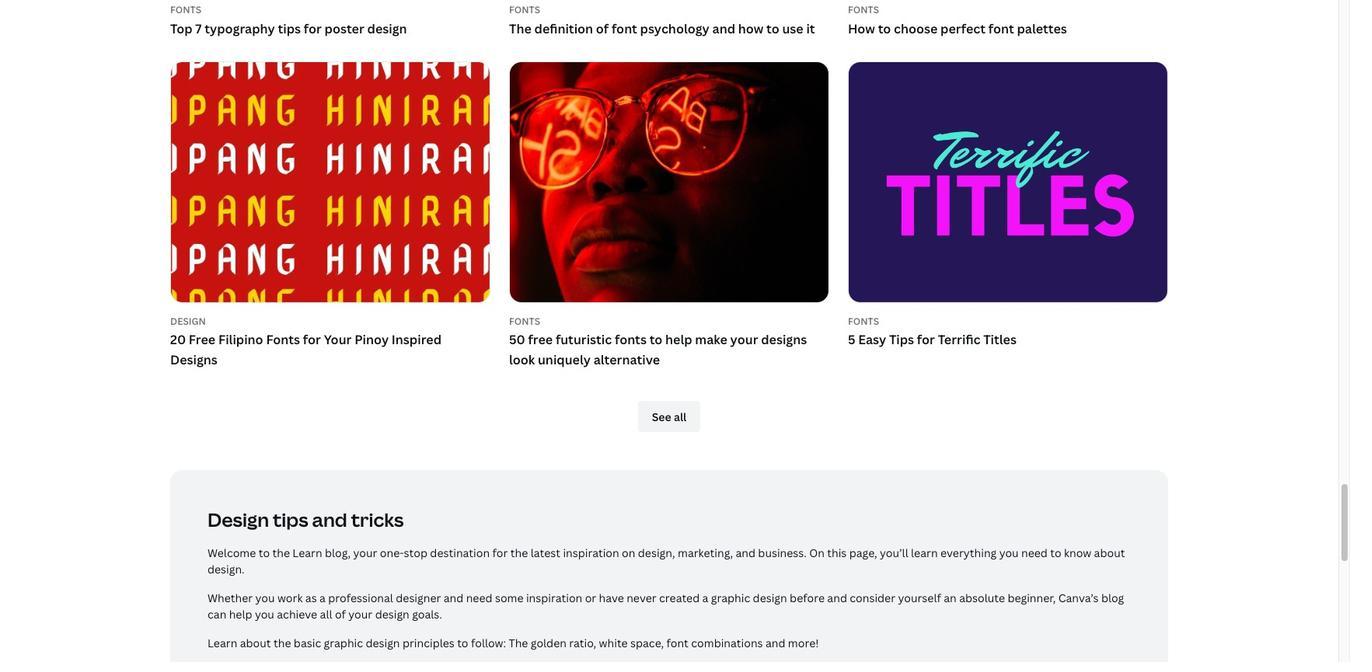 Task type: describe. For each thing, give the bounding box(es) containing it.
white
[[599, 636, 628, 650]]

fonts link up 5 easy tips for terrific titles link
[[848, 315, 1168, 328]]

welcome
[[208, 545, 256, 560]]

fonts 50 free futuristic fonts to help make your designs look uniquely alternative
[[509, 315, 807, 368]]

have
[[599, 591, 624, 605]]

futuristic fonts image
[[510, 62, 829, 302]]

50 free futuristic fonts to help make your designs look uniquely alternative link
[[509, 331, 829, 370]]

some
[[495, 591, 524, 605]]

how
[[848, 20, 875, 37]]

tricks
[[351, 507, 404, 533]]

an
[[944, 591, 957, 605]]

professional
[[328, 591, 393, 605]]

consider
[[850, 591, 896, 605]]

business.
[[758, 545, 807, 560]]

your inside whether you work as a professional designer and need some inspiration or have never created a graphic design before and consider yourself an absolute beginner, canva's blog can help you achieve all of your design goals.
[[349, 607, 373, 622]]

alternative
[[594, 351, 660, 368]]

blog,
[[325, 545, 351, 560]]

absolute
[[959, 591, 1005, 605]]

fonts link for psychology
[[509, 3, 829, 17]]

whether
[[208, 591, 253, 605]]

everything
[[941, 545, 997, 560]]

need inside welcome to the learn blog, your one-stop destination for the latest inspiration on design, marketing, and business. on this page, you'll learn everything you need to know about design.
[[1022, 545, 1048, 560]]

1 vertical spatial you
[[255, 591, 275, 605]]

the definition of font psychology and how to use it link
[[509, 19, 829, 39]]

fonts link up 50 free futuristic fonts to help make your designs look uniquely alternative link
[[509, 315, 829, 328]]

yourself
[[898, 591, 941, 605]]

and inside welcome to the learn blog, your one-stop destination for the latest inspiration on design, marketing, and business. on this page, you'll learn everything you need to know about design.
[[736, 545, 756, 560]]

the for one-
[[272, 545, 290, 560]]

graphic inside whether you work as a professional designer and need some inspiration or have never created a graphic design before and consider yourself an absolute beginner, canva's blog can help you achieve all of your design goals.
[[711, 591, 750, 605]]

look
[[509, 351, 535, 368]]

top
[[170, 20, 192, 37]]

on
[[809, 545, 825, 560]]

fonts top 7 typography tips for poster design
[[170, 3, 407, 37]]

to inside fonts how to choose perfect font palettes
[[878, 20, 891, 37]]

never
[[627, 591, 657, 605]]

about inside welcome to the learn blog, your one-stop destination for the latest inspiration on design, marketing, and business. on this page, you'll learn everything you need to know about design.
[[1094, 545, 1125, 560]]

and inside the fonts the definition of font psychology and how to use it
[[713, 20, 735, 37]]

poster
[[325, 20, 364, 37]]

font inside the fonts the definition of font psychology and how to use it
[[612, 20, 637, 37]]

the inside the fonts the definition of font psychology and how to use it
[[509, 20, 532, 37]]

it
[[807, 20, 815, 37]]

beginner,
[[1008, 591, 1056, 605]]

5
[[848, 331, 856, 348]]

typography
[[205, 20, 275, 37]]

pinoy
[[355, 331, 389, 348]]

and up blog,
[[312, 507, 347, 533]]

inspired
[[392, 331, 442, 348]]

tips inside fonts top 7 typography tips for poster design
[[278, 20, 301, 37]]

as
[[305, 591, 317, 605]]

5 easy tips for terrific titles link
[[848, 331, 1168, 350]]

design for 20
[[170, 315, 206, 328]]

fonts 5 easy tips for terrific titles
[[848, 315, 1017, 348]]

your inside welcome to the learn blog, your one-stop destination for the latest inspiration on design, marketing, and business. on this page, you'll learn everything you need to know about design.
[[353, 545, 377, 560]]

canva ph fonts - article banner (1) image
[[171, 62, 490, 302]]

know
[[1064, 545, 1092, 560]]

stop
[[404, 545, 428, 560]]

futuristic
[[556, 331, 612, 348]]

1 vertical spatial about
[[240, 636, 271, 650]]

this
[[827, 545, 847, 560]]

design for tips
[[208, 507, 269, 533]]

to inside fonts 50 free futuristic fonts to help make your designs look uniquely alternative
[[650, 331, 663, 348]]

of inside the fonts the definition of font psychology and how to use it
[[596, 20, 609, 37]]

font inside fonts how to choose perfect font palettes
[[989, 20, 1014, 37]]

1 a from the left
[[320, 591, 326, 605]]

help inside fonts 50 free futuristic fonts to help make your designs look uniquely alternative
[[665, 331, 692, 348]]

make
[[695, 331, 728, 348]]

2 the from the top
[[509, 636, 528, 650]]

choose
[[894, 20, 938, 37]]

designs
[[170, 351, 218, 368]]

design.
[[208, 562, 245, 577]]

whether you work as a professional designer and need some inspiration or have never created a graphic design before and consider yourself an absolute beginner, canva's blog can help you achieve all of your design goals.
[[208, 591, 1124, 622]]

achieve
[[277, 607, 317, 622]]

basic
[[294, 636, 321, 650]]

terrific_titles image
[[849, 62, 1168, 302]]

titles
[[984, 331, 1017, 348]]

principles
[[403, 636, 455, 650]]

20
[[170, 331, 186, 348]]

golden
[[531, 636, 567, 650]]

fonts how to choose perfect font palettes
[[848, 3, 1067, 37]]

top 7 typography tips for poster design link
[[170, 19, 491, 39]]

design tips and tricks
[[208, 507, 404, 533]]

uniquely
[[538, 351, 591, 368]]

design 20 free filipino fonts for your pinoy inspired designs
[[170, 315, 442, 368]]

before
[[790, 591, 825, 605]]

perfect
[[941, 20, 986, 37]]

created
[[659, 591, 700, 605]]

to right welcome
[[259, 545, 270, 560]]

follow:
[[471, 636, 506, 650]]

7
[[195, 20, 202, 37]]



Task type: locate. For each thing, give the bounding box(es) containing it.
about
[[1094, 545, 1125, 560], [240, 636, 271, 650]]

easy
[[858, 331, 886, 348]]

fonts
[[615, 331, 647, 348]]

learn about the basic graphic design principles to follow: the golden ratio, white space, font combinations and more!
[[208, 636, 819, 650]]

fonts for the
[[509, 3, 540, 17]]

and right designer
[[444, 591, 464, 605]]

free
[[189, 331, 216, 348]]

inspiration
[[563, 545, 619, 560], [526, 591, 582, 605]]

1 vertical spatial inspiration
[[526, 591, 582, 605]]

your
[[730, 331, 758, 348], [353, 545, 377, 560], [349, 607, 373, 622]]

1 vertical spatial tips
[[273, 507, 308, 533]]

design right poster
[[367, 20, 407, 37]]

learn left blog,
[[293, 545, 322, 560]]

welcome to the learn blog, your one-stop destination for the latest inspiration on design, marketing, and business. on this page, you'll learn everything you need to know about design.
[[208, 545, 1125, 577]]

of
[[596, 20, 609, 37], [335, 607, 346, 622]]

fonts link
[[170, 3, 491, 17], [509, 3, 829, 17], [848, 3, 1168, 17], [509, 315, 829, 328], [848, 315, 1168, 328]]

font left psychology
[[612, 20, 637, 37]]

design left principles
[[366, 636, 400, 650]]

0 vertical spatial graphic
[[711, 591, 750, 605]]

1 vertical spatial of
[[335, 607, 346, 622]]

0 horizontal spatial font
[[612, 20, 637, 37]]

fonts up definition
[[509, 3, 540, 17]]

design up welcome
[[208, 507, 269, 533]]

more!
[[788, 636, 819, 650]]

0 horizontal spatial of
[[335, 607, 346, 622]]

to left follow:
[[457, 636, 468, 650]]

1 vertical spatial your
[[353, 545, 377, 560]]

you left achieve
[[255, 607, 274, 622]]

about down whether
[[240, 636, 271, 650]]

your down professional
[[349, 607, 373, 622]]

the left basic
[[274, 636, 291, 650]]

need left some
[[466, 591, 493, 605]]

graphic down all
[[324, 636, 363, 650]]

and left business.
[[736, 545, 756, 560]]

1 horizontal spatial design
[[208, 507, 269, 533]]

fonts inside fonts 5 easy tips for terrific titles
[[848, 315, 879, 328]]

to left use
[[767, 20, 780, 37]]

1 horizontal spatial learn
[[293, 545, 322, 560]]

all
[[320, 607, 332, 622]]

about right know
[[1094, 545, 1125, 560]]

need inside whether you work as a professional designer and need some inspiration or have never created a graphic design before and consider yourself an absolute beginner, canva's blog can help you achieve all of your design goals.
[[466, 591, 493, 605]]

1 horizontal spatial font
[[667, 636, 689, 650]]

design left the before
[[753, 591, 787, 605]]

1 vertical spatial the
[[509, 636, 528, 650]]

50
[[509, 331, 525, 348]]

design,
[[638, 545, 675, 560]]

0 vertical spatial about
[[1094, 545, 1125, 560]]

0 vertical spatial the
[[509, 20, 532, 37]]

to right "fonts"
[[650, 331, 663, 348]]

font right the space,
[[667, 636, 689, 650]]

fonts link for for
[[170, 3, 491, 17]]

how to choose perfect font palettes link
[[848, 19, 1168, 39]]

2 vertical spatial you
[[255, 607, 274, 622]]

a right as
[[320, 591, 326, 605]]

0 horizontal spatial help
[[229, 607, 252, 622]]

on
[[622, 545, 636, 560]]

learn down can
[[208, 636, 237, 650]]

for left your
[[303, 331, 321, 348]]

need left know
[[1022, 545, 1048, 560]]

palettes
[[1017, 20, 1067, 37]]

0 vertical spatial you
[[1000, 545, 1019, 560]]

for right tips
[[917, 331, 935, 348]]

inspiration left the or
[[526, 591, 582, 605]]

of inside whether you work as a professional designer and need some inspiration or have never created a graphic design before and consider yourself an absolute beginner, canva's blog can help you achieve all of your design goals.
[[335, 607, 346, 622]]

1 vertical spatial learn
[[208, 636, 237, 650]]

1 horizontal spatial about
[[1094, 545, 1125, 560]]

your left one-
[[353, 545, 377, 560]]

terrific
[[938, 331, 981, 348]]

learn inside welcome to the learn blog, your one-stop destination for the latest inspiration on design, marketing, and business. on this page, you'll learn everything you need to know about design.
[[293, 545, 322, 560]]

2 a from the left
[[702, 591, 709, 605]]

filipino
[[218, 331, 263, 348]]

fonts inside fonts how to choose perfect font palettes
[[848, 3, 879, 17]]

for inside design 20 free filipino fonts for your pinoy inspired designs
[[303, 331, 321, 348]]

tips
[[889, 331, 914, 348]]

designs
[[761, 331, 807, 348]]

designer
[[396, 591, 441, 605]]

fonts for 5
[[848, 315, 879, 328]]

for inside fonts 5 easy tips for terrific titles
[[917, 331, 935, 348]]

can
[[208, 607, 226, 622]]

and
[[713, 20, 735, 37], [312, 507, 347, 533], [736, 545, 756, 560], [444, 591, 464, 605], [827, 591, 847, 605], [766, 636, 786, 650]]

blog
[[1102, 591, 1124, 605]]

free
[[528, 331, 553, 348]]

the
[[509, 20, 532, 37], [509, 636, 528, 650]]

the left definition
[[509, 20, 532, 37]]

you inside welcome to the learn blog, your one-stop destination for the latest inspiration on design, marketing, and business. on this page, you'll learn everything you need to know about design.
[[1000, 545, 1019, 560]]

for left poster
[[304, 20, 322, 37]]

or
[[585, 591, 596, 605]]

to right how
[[878, 20, 891, 37]]

inspiration inside whether you work as a professional designer and need some inspiration or have never created a graphic design before and consider yourself an absolute beginner, canva's blog can help you achieve all of your design goals.
[[526, 591, 582, 605]]

1 vertical spatial help
[[229, 607, 252, 622]]

combinations
[[691, 636, 763, 650]]

fonts inside fonts top 7 typography tips for poster design
[[170, 3, 201, 17]]

design inside fonts top 7 typography tips for poster design
[[367, 20, 407, 37]]

graphic up combinations
[[711, 591, 750, 605]]

destination
[[430, 545, 490, 560]]

the left 'latest' at the left of page
[[511, 545, 528, 560]]

1 vertical spatial graphic
[[324, 636, 363, 650]]

fonts for 50
[[509, 315, 540, 328]]

you'll
[[880, 545, 909, 560]]

fonts up the 50
[[509, 315, 540, 328]]

0 vertical spatial design
[[170, 315, 206, 328]]

a right created
[[702, 591, 709, 605]]

1 horizontal spatial help
[[665, 331, 692, 348]]

you left work
[[255, 591, 275, 605]]

1 horizontal spatial need
[[1022, 545, 1048, 560]]

fonts up top
[[170, 3, 201, 17]]

and left how on the top right of page
[[713, 20, 735, 37]]

your right make
[[730, 331, 758, 348]]

design
[[367, 20, 407, 37], [753, 591, 787, 605], [375, 607, 410, 622], [366, 636, 400, 650]]

design inside design 20 free filipino fonts for your pinoy inspired designs
[[170, 315, 206, 328]]

learn
[[293, 545, 322, 560], [208, 636, 237, 650]]

0 horizontal spatial about
[[240, 636, 271, 650]]

one-
[[380, 545, 404, 560]]

fonts the definition of font psychology and how to use it
[[509, 3, 815, 37]]

work
[[278, 591, 303, 605]]

inspiration left on
[[563, 545, 619, 560]]

for inside welcome to the learn blog, your one-stop destination for the latest inspiration on design, marketing, and business. on this page, you'll learn everything you need to know about design.
[[492, 545, 508, 560]]

fonts for how
[[848, 3, 879, 17]]

1 the from the top
[[509, 20, 532, 37]]

tips
[[278, 20, 301, 37], [273, 507, 308, 533]]

1 horizontal spatial graphic
[[711, 591, 750, 605]]

your
[[324, 331, 352, 348]]

fonts link up the definition of font psychology and how to use it link
[[509, 3, 829, 17]]

to
[[767, 20, 780, 37], [878, 20, 891, 37], [650, 331, 663, 348], [259, 545, 270, 560], [1050, 545, 1062, 560], [457, 636, 468, 650]]

use
[[782, 20, 804, 37]]

0 vertical spatial your
[[730, 331, 758, 348]]

fonts right filipino
[[266, 331, 300, 348]]

1 vertical spatial design
[[208, 507, 269, 533]]

ratio,
[[569, 636, 596, 650]]

fonts link for font
[[848, 3, 1168, 17]]

fonts link up the 'how to choose perfect font palettes' link
[[848, 3, 1168, 17]]

learn
[[911, 545, 938, 560]]

0 vertical spatial inspiration
[[563, 545, 619, 560]]

0 vertical spatial of
[[596, 20, 609, 37]]

definition
[[534, 20, 593, 37]]

for right destination
[[492, 545, 508, 560]]

page,
[[850, 545, 877, 560]]

2 horizontal spatial font
[[989, 20, 1014, 37]]

how
[[738, 20, 764, 37]]

design down designer
[[375, 607, 410, 622]]

0 horizontal spatial need
[[466, 591, 493, 605]]

design up 20
[[170, 315, 206, 328]]

to left know
[[1050, 545, 1062, 560]]

design link
[[170, 315, 491, 328]]

and right the before
[[827, 591, 847, 605]]

space,
[[630, 636, 664, 650]]

0 horizontal spatial graphic
[[324, 636, 363, 650]]

1 horizontal spatial of
[[596, 20, 609, 37]]

help
[[665, 331, 692, 348], [229, 607, 252, 622]]

0 vertical spatial need
[[1022, 545, 1048, 560]]

inspiration inside welcome to the learn blog, your one-stop destination for the latest inspiration on design, marketing, and business. on this page, you'll learn everything you need to know about design.
[[563, 545, 619, 560]]

font
[[612, 20, 637, 37], [989, 20, 1014, 37], [667, 636, 689, 650]]

1 horizontal spatial a
[[702, 591, 709, 605]]

help inside whether you work as a professional designer and need some inspiration or have never created a graphic design before and consider yourself an absolute beginner, canva's blog can help you achieve all of your design goals.
[[229, 607, 252, 622]]

canva's
[[1059, 591, 1099, 605]]

fonts link up top 7 typography tips for poster design 'link'
[[170, 3, 491, 17]]

the down design tips and tricks in the bottom left of the page
[[272, 545, 290, 560]]

fonts for top
[[170, 3, 201, 17]]

goals.
[[412, 607, 442, 622]]

fonts up how
[[848, 3, 879, 17]]

the for principles
[[274, 636, 291, 650]]

psychology
[[640, 20, 710, 37]]

0 vertical spatial tips
[[278, 20, 301, 37]]

0 horizontal spatial learn
[[208, 636, 237, 650]]

help down whether
[[229, 607, 252, 622]]

font right the perfect
[[989, 20, 1014, 37]]

to inside the fonts the definition of font psychology and how to use it
[[767, 20, 780, 37]]

fonts up easy
[[848, 315, 879, 328]]

0 vertical spatial learn
[[293, 545, 322, 560]]

latest
[[531, 545, 561, 560]]

20 free filipino fonts for your pinoy inspired designs link
[[170, 331, 491, 370]]

need
[[1022, 545, 1048, 560], [466, 591, 493, 605]]

and left more!
[[766, 636, 786, 650]]

your inside fonts 50 free futuristic fonts to help make your designs look uniquely alternative
[[730, 331, 758, 348]]

of right definition
[[596, 20, 609, 37]]

fonts inside the fonts the definition of font psychology and how to use it
[[509, 3, 540, 17]]

2 vertical spatial your
[[349, 607, 373, 622]]

the right follow:
[[509, 636, 528, 650]]

1 vertical spatial need
[[466, 591, 493, 605]]

0 horizontal spatial a
[[320, 591, 326, 605]]

help left make
[[665, 331, 692, 348]]

graphic
[[711, 591, 750, 605], [324, 636, 363, 650]]

fonts inside design 20 free filipino fonts for your pinoy inspired designs
[[266, 331, 300, 348]]

for inside fonts top 7 typography tips for poster design
[[304, 20, 322, 37]]

0 vertical spatial help
[[665, 331, 692, 348]]

0 horizontal spatial design
[[170, 315, 206, 328]]

of right all
[[335, 607, 346, 622]]

you right the everything
[[1000, 545, 1019, 560]]

fonts inside fonts 50 free futuristic fonts to help make your designs look uniquely alternative
[[509, 315, 540, 328]]

marketing,
[[678, 545, 733, 560]]



Task type: vqa. For each thing, say whether or not it's contained in the screenshot.
Fonts corresponding to Top
yes



